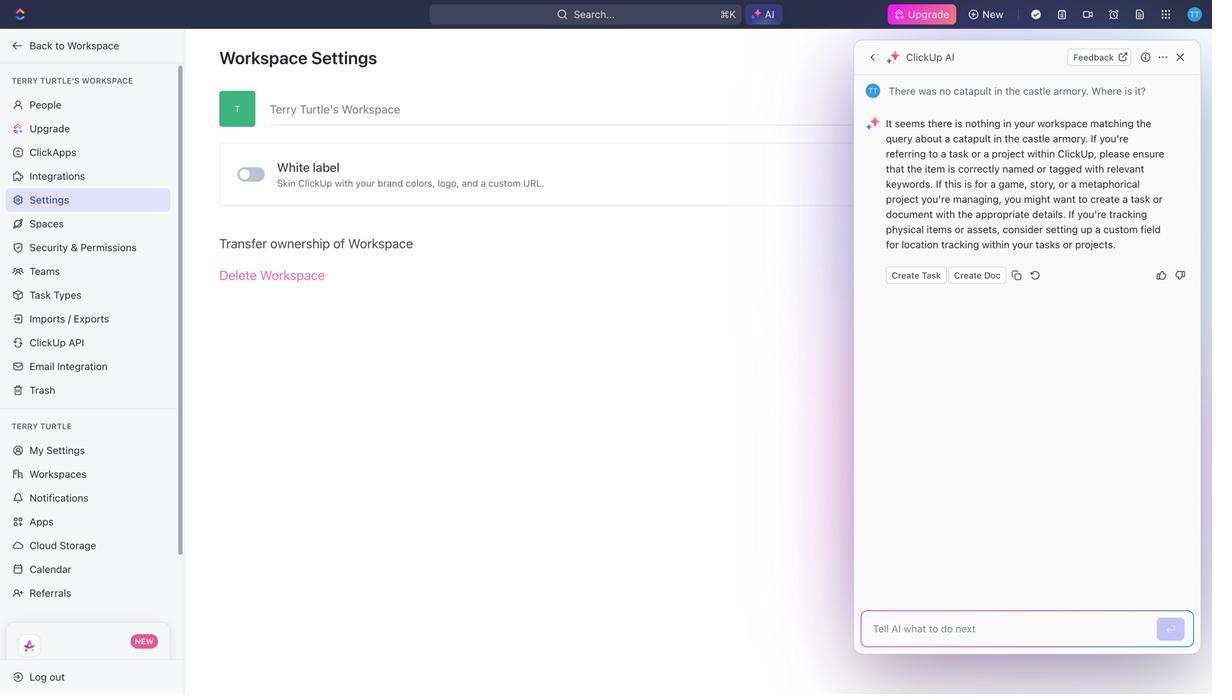 Task type: describe. For each thing, give the bounding box(es) containing it.
1 vertical spatial upgrade
[[30, 123, 70, 135]]

0 horizontal spatial within
[[982, 239, 1010, 251]]

my settings
[[30, 445, 85, 457]]

item
[[925, 163, 945, 175]]

notifications link
[[6, 487, 170, 510]]

workspaces link
[[6, 463, 170, 486]]

the up ensure
[[1136, 118, 1152, 130]]

or up "correctly"
[[971, 148, 981, 160]]

delete workspace
[[219, 268, 325, 283]]

with inside white label skin clickup with your brand colors, logo, and a custom url.
[[335, 178, 353, 189]]

create
[[1091, 193, 1120, 205]]

is up this
[[948, 163, 956, 175]]

exports
[[74, 313, 109, 325]]

create for create doc
[[954, 271, 982, 281]]

a left game,
[[991, 178, 996, 190]]

my settings link
[[6, 439, 170, 463]]

ai button
[[745, 4, 783, 25]]

0 horizontal spatial tt
[[868, 87, 878, 95]]

doc
[[984, 271, 1001, 281]]

Team Na﻿me text field
[[270, 91, 1178, 125]]

workspace inside button
[[260, 268, 325, 283]]

consider
[[1003, 224, 1043, 236]]

cloud storage link
[[6, 535, 170, 558]]

/
[[68, 313, 71, 325]]

search...
[[574, 8, 615, 20]]

turtle's
[[40, 76, 80, 86]]

is right there
[[955, 118, 963, 130]]

2 vertical spatial in
[[994, 133, 1002, 145]]

terry turtle
[[12, 422, 72, 431]]

custom inside white label skin clickup with your brand colors, logo, and a custom url.
[[488, 178, 521, 189]]

the down managing,
[[958, 209, 973, 220]]

2 vertical spatial you're
[[1078, 209, 1107, 220]]

back to workspace
[[30, 40, 119, 52]]

t
[[235, 104, 240, 114]]

security & permissions link
[[6, 236, 170, 259]]

1 horizontal spatial upgrade
[[908, 8, 949, 20]]

new inside button
[[983, 8, 1004, 20]]

it seems there is nothing in your workspace matching the query about a catapult in the castle armory. if you're referring to a task or a project within clickup, please ensure that the item is correctly named or tagged with relevant keywords. if this is for a game, story, or a metaphorical project you're managing, you might want to create a task or document with the appropriate details. if you're tracking physical items or assets, consider setting up a custom field for location tracking within your tasks or projects.
[[886, 118, 1167, 251]]

physical
[[886, 224, 924, 236]]

transfer ownership of workspace
[[219, 236, 413, 251]]

managing,
[[953, 193, 1002, 205]]

setting
[[1046, 224, 1078, 236]]

trash
[[30, 385, 55, 396]]

a right up
[[1095, 224, 1101, 236]]

create doc
[[954, 271, 1001, 281]]

0 vertical spatial in
[[995, 85, 1003, 97]]

a down there
[[945, 133, 950, 145]]

label
[[313, 160, 340, 175]]

log out button
[[6, 666, 172, 689]]

delete
[[219, 268, 257, 283]]

apps
[[30, 516, 54, 528]]

1 vertical spatial project
[[886, 193, 919, 205]]

castle inside it seems there is nothing in your workspace matching the query about a catapult in the castle armory. if you're referring to a task or a project within clickup, please ensure that the item is correctly named or tagged with relevant keywords. if this is for a game, story, or a metaphorical project you're managing, you might want to create a task or document with the appropriate details. if you're tracking physical items or assets, consider setting up a custom field for location tracking within your tasks or projects.
[[1022, 133, 1050, 145]]

0 vertical spatial armory.
[[1054, 85, 1089, 97]]

teams
[[30, 266, 60, 277]]

email integration link
[[6, 355, 170, 378]]

matching
[[1091, 118, 1134, 130]]

permissions
[[81, 242, 137, 254]]

workspace inside dropdown button
[[348, 236, 413, 251]]

is right this
[[965, 178, 972, 190]]

1 vertical spatial tracking
[[941, 239, 979, 251]]

clickup for clickup api
[[30, 337, 66, 349]]

custom inside it seems there is nothing in your workspace matching the query about a catapult in the castle armory. if you're referring to a task or a project within clickup, please ensure that the item is correctly named or tagged with relevant keywords. if this is for a game, story, or a metaphorical project you're managing, you might want to create a task or document with the appropriate details. if you're tracking physical items or assets, consider setting up a custom field for location tracking within your tasks or projects.
[[1104, 224, 1138, 236]]

no
[[940, 85, 951, 97]]

0 horizontal spatial task
[[30, 289, 51, 301]]

might
[[1024, 193, 1051, 205]]

email integration
[[30, 361, 108, 373]]

workspace up people link
[[82, 76, 133, 86]]

field
[[1141, 224, 1161, 236]]

a right create
[[1123, 193, 1128, 205]]

0 horizontal spatial for
[[886, 239, 899, 251]]

you
[[1005, 193, 1021, 205]]

want
[[1053, 193, 1076, 205]]

or right 'items'
[[955, 224, 964, 236]]

new button
[[962, 3, 1012, 26]]

tt inside dropdown button
[[1190, 10, 1200, 18]]

my
[[30, 445, 44, 457]]

create task
[[892, 271, 941, 281]]

out
[[50, 672, 65, 684]]

white label skin clickup with your brand colors, logo, and a custom url.
[[277, 160, 544, 189]]

calendar
[[30, 564, 71, 576]]

2 vertical spatial to
[[1078, 193, 1088, 205]]

armory. inside it seems there is nothing in your workspace matching the query about a catapult in the castle armory. if you're referring to a task or a project within clickup, please ensure that the item is correctly named or tagged with relevant keywords. if this is for a game, story, or a metaphorical project you're managing, you might want to create a task or document with the appropriate details. if you're tracking physical items or assets, consider setting up a custom field for location tracking within your tasks or projects.
[[1053, 133, 1088, 145]]

trash link
[[6, 379, 170, 402]]

url.
[[523, 178, 544, 189]]

spaces link
[[6, 212, 170, 236]]

1 horizontal spatial within
[[1027, 148, 1055, 160]]

task types
[[30, 289, 82, 301]]

location
[[902, 239, 939, 251]]

relevant
[[1107, 163, 1144, 175]]

transfer ownership of workspace button
[[219, 228, 413, 260]]

delete workspace button
[[219, 260, 325, 292]]

query
[[886, 133, 913, 145]]

clickapps link
[[6, 141, 170, 164]]

there
[[889, 85, 916, 97]]

imports / exports link
[[6, 308, 170, 331]]

correctly
[[958, 163, 1000, 175]]

teams link
[[6, 260, 170, 283]]

clickup api link
[[6, 332, 170, 355]]

terry turtle's workspace
[[12, 76, 133, 86]]

settings link
[[6, 189, 170, 212]]

1 vertical spatial if
[[936, 178, 942, 190]]

there was no catapult in the castle armory. where is it?
[[886, 85, 1149, 97]]

0 vertical spatial project
[[992, 148, 1025, 160]]

back
[[30, 40, 53, 52]]

referrals link
[[6, 582, 170, 605]]

was
[[919, 85, 937, 97]]

2 vertical spatial your
[[1012, 239, 1033, 251]]

ownership
[[270, 236, 330, 251]]

storage
[[60, 540, 96, 552]]

logo,
[[438, 178, 459, 189]]

the up keywords.
[[907, 163, 922, 175]]

to inside button
[[55, 40, 65, 52]]

0 horizontal spatial upgrade link
[[6, 117, 170, 140]]

&
[[71, 242, 78, 254]]

and
[[462, 178, 478, 189]]

task types link
[[6, 284, 170, 307]]

story,
[[1030, 178, 1056, 190]]

back to workspace button
[[6, 34, 171, 57]]

workspace settings
[[219, 48, 377, 68]]

spaces
[[30, 218, 64, 230]]

⌘k
[[720, 8, 736, 20]]



Task type: vqa. For each thing, say whether or not it's contained in the screenshot.
right FOR
yes



Task type: locate. For each thing, give the bounding box(es) containing it.
0 vertical spatial upgrade link
[[888, 4, 957, 25]]

details.
[[1032, 209, 1066, 220]]

0 vertical spatial clickup
[[906, 51, 943, 63]]

2 horizontal spatial to
[[1078, 193, 1088, 205]]

0 horizontal spatial custom
[[488, 178, 521, 189]]

game,
[[999, 178, 1027, 190]]

clickup down label
[[298, 178, 332, 189]]

1 vertical spatial with
[[335, 178, 353, 189]]

1 horizontal spatial tt
[[1190, 10, 1200, 18]]

2 horizontal spatial clickup
[[906, 51, 943, 63]]

you're down this
[[922, 193, 951, 205]]

0 vertical spatial task
[[949, 148, 969, 160]]

0 vertical spatial settings
[[311, 48, 377, 68]]

with
[[1085, 163, 1104, 175], [335, 178, 353, 189], [936, 209, 955, 220]]

of
[[333, 236, 345, 251]]

is left it? on the right of the page
[[1125, 85, 1132, 97]]

custom up projects.
[[1104, 224, 1138, 236]]

1 horizontal spatial if
[[1069, 209, 1075, 220]]

⏎ button
[[1157, 618, 1185, 641]]

with up metaphorical
[[1085, 163, 1104, 175]]

0 vertical spatial new
[[983, 8, 1004, 20]]

workspace
[[1038, 118, 1088, 130]]

custom left url.
[[488, 178, 521, 189]]

Tell AI what to do next text field
[[873, 622, 1147, 637]]

upgrade up clickup ai at the right
[[908, 8, 949, 20]]

task inside button
[[922, 271, 941, 281]]

where
[[1092, 85, 1122, 97]]

clickup inside white label skin clickup with your brand colors, logo, and a custom url.
[[298, 178, 332, 189]]

to right the want
[[1078, 193, 1088, 205]]

1 horizontal spatial task
[[922, 271, 941, 281]]

or down setting
[[1063, 239, 1073, 251]]

referring
[[886, 148, 926, 160]]

tagged
[[1049, 163, 1082, 175]]

workspace down ownership
[[260, 268, 325, 283]]

ai right ⌘k
[[765, 8, 775, 20]]

if down the want
[[1069, 209, 1075, 220]]

feedback button
[[1068, 49, 1131, 66]]

1 create from the left
[[892, 271, 920, 281]]

tt
[[1190, 10, 1200, 18], [868, 87, 878, 95]]

email
[[30, 361, 54, 373]]

0 vertical spatial tracking
[[1109, 209, 1147, 220]]

0 vertical spatial with
[[1085, 163, 1104, 175]]

create down location
[[892, 271, 920, 281]]

0 horizontal spatial to
[[55, 40, 65, 52]]

in right nothing
[[1003, 118, 1012, 130]]

if up clickup,
[[1091, 133, 1097, 145]]

0 vertical spatial your
[[1014, 118, 1035, 130]]

upgrade up 'clickapps'
[[30, 123, 70, 135]]

catapult right no
[[954, 85, 992, 97]]

⏎
[[1166, 624, 1176, 636]]

in down nothing
[[994, 133, 1002, 145]]

1 horizontal spatial to
[[929, 148, 938, 160]]

0 horizontal spatial task
[[949, 148, 969, 160]]

types
[[54, 289, 82, 301]]

settings
[[311, 48, 377, 68], [30, 194, 69, 206], [46, 445, 85, 457]]

upgrade link down people link
[[6, 117, 170, 140]]

please
[[1100, 148, 1130, 160]]

2 vertical spatial settings
[[46, 445, 85, 457]]

0 horizontal spatial project
[[886, 193, 919, 205]]

clickup for clickup ai
[[906, 51, 943, 63]]

2 vertical spatial with
[[936, 209, 955, 220]]

1 vertical spatial custom
[[1104, 224, 1138, 236]]

1 horizontal spatial custom
[[1104, 224, 1138, 236]]

settings for workspace
[[311, 48, 377, 68]]

workspace right of
[[348, 236, 413, 251]]

it
[[886, 118, 892, 130]]

tasks
[[1036, 239, 1060, 251]]

create for create task
[[892, 271, 920, 281]]

log
[[30, 672, 47, 684]]

up
[[1081, 224, 1093, 236]]

0 horizontal spatial upgrade
[[30, 123, 70, 135]]

log out
[[30, 672, 65, 684]]

ai
[[765, 8, 775, 20], [945, 51, 955, 63]]

within down assets, at top
[[982, 239, 1010, 251]]

2 vertical spatial if
[[1069, 209, 1075, 220]]

a down tagged
[[1071, 178, 1077, 190]]

create task button
[[886, 267, 947, 284]]

workspace
[[67, 40, 119, 52], [219, 48, 308, 68], [82, 76, 133, 86], [348, 236, 413, 251], [260, 268, 325, 283]]

project up named
[[992, 148, 1025, 160]]

0 vertical spatial ai
[[765, 8, 775, 20]]

workspace up the terry turtle's workspace
[[67, 40, 119, 52]]

1 vertical spatial settings
[[30, 194, 69, 206]]

1 horizontal spatial task
[[1131, 193, 1150, 205]]

the up named
[[1005, 133, 1020, 145]]

a up "item"
[[941, 148, 946, 160]]

ai inside button
[[765, 8, 775, 20]]

1 vertical spatial within
[[982, 239, 1010, 251]]

task down location
[[922, 271, 941, 281]]

2 create from the left
[[954, 271, 982, 281]]

upgrade link up clickup ai at the right
[[888, 4, 957, 25]]

1 vertical spatial tt
[[868, 87, 878, 95]]

settings for my
[[46, 445, 85, 457]]

1 vertical spatial in
[[1003, 118, 1012, 130]]

1 horizontal spatial create
[[954, 271, 982, 281]]

1 horizontal spatial upgrade link
[[888, 4, 957, 25]]

a up "correctly"
[[984, 148, 989, 160]]

1 vertical spatial for
[[886, 239, 899, 251]]

clickup up was
[[906, 51, 943, 63]]

assets,
[[967, 224, 1000, 236]]

task down "teams"
[[30, 289, 51, 301]]

in up nothing
[[995, 85, 1003, 97]]

1 horizontal spatial clickup
[[298, 178, 332, 189]]

people link
[[6, 93, 170, 117]]

tracking down 'items'
[[941, 239, 979, 251]]

your left brand
[[356, 178, 375, 189]]

that
[[886, 163, 904, 175]]

is
[[1125, 85, 1132, 97], [955, 118, 963, 130], [948, 163, 956, 175], [965, 178, 972, 190]]

1 vertical spatial catapult
[[953, 133, 991, 145]]

about
[[915, 133, 942, 145]]

calendar link
[[6, 558, 170, 582]]

items
[[927, 224, 952, 236]]

people
[[30, 99, 61, 111]]

you're up the please
[[1100, 133, 1129, 145]]

ai up no
[[945, 51, 955, 63]]

2 vertical spatial clickup
[[30, 337, 66, 349]]

armory. up clickup,
[[1053, 133, 1088, 145]]

2 terry from the top
[[12, 422, 38, 431]]

clickup down imports
[[30, 337, 66, 349]]

cloud storage
[[30, 540, 96, 552]]

1 vertical spatial you're
[[922, 193, 951, 205]]

you're
[[1100, 133, 1129, 145], [922, 193, 951, 205], [1078, 209, 1107, 220]]

terry up my
[[12, 422, 38, 431]]

or
[[971, 148, 981, 160], [1037, 163, 1047, 175], [1059, 178, 1068, 190], [1153, 193, 1163, 205], [955, 224, 964, 236], [1063, 239, 1073, 251]]

1 vertical spatial clickup
[[298, 178, 332, 189]]

0 vertical spatial if
[[1091, 133, 1097, 145]]

security
[[30, 242, 68, 254]]

1 vertical spatial task
[[30, 289, 51, 301]]

armory.
[[1054, 85, 1089, 97], [1053, 133, 1088, 145]]

0 vertical spatial upgrade
[[908, 8, 949, 20]]

for down physical in the top right of the page
[[886, 239, 899, 251]]

a inside white label skin clickup with your brand colors, logo, and a custom url.
[[481, 178, 486, 189]]

1 terry from the top
[[12, 76, 38, 86]]

0 vertical spatial custom
[[488, 178, 521, 189]]

your down consider
[[1012, 239, 1033, 251]]

1 horizontal spatial with
[[936, 209, 955, 220]]

security & permissions
[[30, 242, 137, 254]]

terry up "people"
[[12, 76, 38, 86]]

catapult down nothing
[[953, 133, 991, 145]]

the right no
[[1005, 85, 1020, 97]]

for down "correctly"
[[975, 178, 988, 190]]

catapult inside it seems there is nothing in your workspace matching the query about a catapult in the castle armory. if you're referring to a task or a project within clickup, please ensure that the item is correctly named or tagged with relevant keywords. if this is for a game, story, or a metaphorical project you're managing, you might want to create a task or document with the appropriate details. if you're tracking physical items or assets, consider setting up a custom field for location tracking within your tasks or projects.
[[953, 133, 991, 145]]

0 vertical spatial for
[[975, 178, 988, 190]]

project up 'document'
[[886, 193, 919, 205]]

project
[[992, 148, 1025, 160], [886, 193, 919, 205]]

0 vertical spatial task
[[922, 271, 941, 281]]

task up "correctly"
[[949, 148, 969, 160]]

1 vertical spatial terry
[[12, 422, 38, 431]]

2 horizontal spatial with
[[1085, 163, 1104, 175]]

1 vertical spatial task
[[1131, 193, 1150, 205]]

upgrade
[[908, 8, 949, 20], [30, 123, 70, 135]]

in
[[995, 85, 1003, 97], [1003, 118, 1012, 130], [994, 133, 1002, 145]]

a right the and
[[481, 178, 486, 189]]

1 horizontal spatial for
[[975, 178, 988, 190]]

you're up up
[[1078, 209, 1107, 220]]

or up the want
[[1059, 178, 1068, 190]]

turtle
[[40, 422, 72, 431]]

for
[[975, 178, 988, 190], [886, 239, 899, 251]]

appropriate
[[976, 209, 1030, 220]]

task
[[922, 271, 941, 281], [30, 289, 51, 301]]

1 horizontal spatial tracking
[[1109, 209, 1147, 220]]

clickup ai
[[906, 51, 955, 63]]

1 horizontal spatial ai
[[945, 51, 955, 63]]

1 vertical spatial to
[[929, 148, 938, 160]]

0 vertical spatial you're
[[1100, 133, 1129, 145]]

imports
[[30, 313, 65, 325]]

create doc button
[[948, 267, 1007, 284]]

2 horizontal spatial if
[[1091, 133, 1097, 145]]

0 vertical spatial tt
[[1190, 10, 1200, 18]]

0 horizontal spatial with
[[335, 178, 353, 189]]

to right back
[[55, 40, 65, 52]]

armory. up workspace
[[1054, 85, 1089, 97]]

or up story,
[[1037, 163, 1047, 175]]

0 horizontal spatial tracking
[[941, 239, 979, 251]]

nothing
[[965, 118, 1001, 130]]

0 horizontal spatial create
[[892, 271, 920, 281]]

skin
[[277, 178, 296, 189]]

castle up workspace
[[1023, 85, 1051, 97]]

1 horizontal spatial new
[[983, 8, 1004, 20]]

0 horizontal spatial ai
[[765, 8, 775, 20]]

0 vertical spatial terry
[[12, 76, 38, 86]]

1 horizontal spatial project
[[992, 148, 1025, 160]]

1 vertical spatial armory.
[[1053, 133, 1088, 145]]

tracking up field
[[1109, 209, 1147, 220]]

terry
[[12, 76, 38, 86], [12, 422, 38, 431]]

with up 'items'
[[936, 209, 955, 220]]

your
[[1014, 118, 1035, 130], [356, 178, 375, 189], [1012, 239, 1033, 251]]

if
[[1091, 133, 1097, 145], [936, 178, 942, 190], [1069, 209, 1075, 220]]

1 vertical spatial upgrade link
[[6, 117, 170, 140]]

to
[[55, 40, 65, 52], [929, 148, 938, 160], [1078, 193, 1088, 205]]

0 vertical spatial to
[[55, 40, 65, 52]]

or up field
[[1153, 193, 1163, 205]]

task up field
[[1131, 193, 1150, 205]]

terry for people
[[12, 76, 38, 86]]

0 horizontal spatial if
[[936, 178, 942, 190]]

it?
[[1135, 85, 1146, 97]]

1 vertical spatial ai
[[945, 51, 955, 63]]

castle down workspace
[[1022, 133, 1050, 145]]

white
[[277, 160, 310, 175]]

0 vertical spatial castle
[[1023, 85, 1051, 97]]

if left this
[[936, 178, 942, 190]]

0 horizontal spatial clickup
[[30, 337, 66, 349]]

0 vertical spatial within
[[1027, 148, 1055, 160]]

1 vertical spatial your
[[356, 178, 375, 189]]

1 vertical spatial new
[[135, 637, 154, 647]]

with down label
[[335, 178, 353, 189]]

your down there was no catapult in the castle armory. where is it?
[[1014, 118, 1035, 130]]

0 horizontal spatial new
[[135, 637, 154, 647]]

0 vertical spatial catapult
[[954, 85, 992, 97]]

terry for my settings
[[12, 422, 38, 431]]

api
[[69, 337, 84, 349]]

named
[[1003, 163, 1034, 175]]

create left 'doc'
[[954, 271, 982, 281]]

there
[[928, 118, 952, 130]]

workspace up t
[[219, 48, 308, 68]]

your inside white label skin clickup with your brand colors, logo, and a custom url.
[[356, 178, 375, 189]]

referrals
[[30, 588, 71, 600]]

1 vertical spatial castle
[[1022, 133, 1050, 145]]

within up named
[[1027, 148, 1055, 160]]

projects.
[[1075, 239, 1116, 251]]

transfer ownership of workspace button
[[219, 228, 413, 260]]

colors,
[[406, 178, 435, 189]]

to up "item"
[[929, 148, 938, 160]]

feedback
[[1073, 52, 1114, 62]]

tt button
[[1183, 3, 1206, 26]]

catapult
[[954, 85, 992, 97], [953, 133, 991, 145]]

new
[[983, 8, 1004, 20], [135, 637, 154, 647]]



